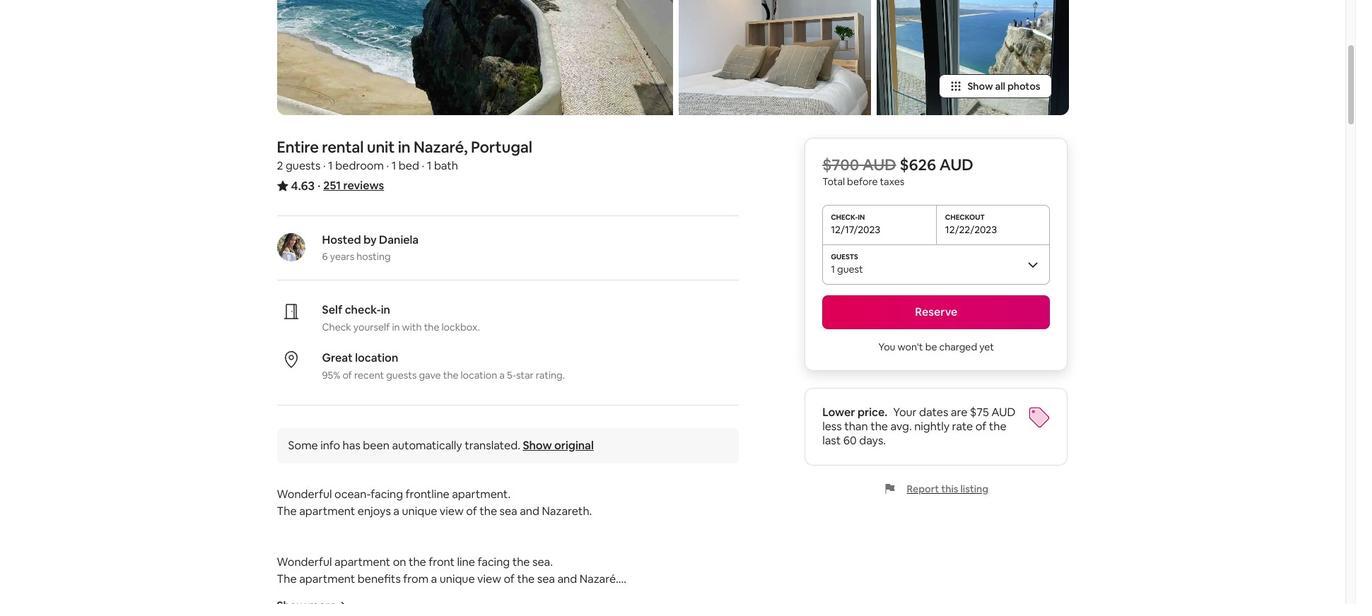 Task type: vqa. For each thing, say whether or not it's contained in the screenshot.
the leftmost · Japan
no



Task type: describe. For each thing, give the bounding box(es) containing it.
star
[[516, 369, 534, 382]]

4.63
[[291, 178, 315, 194]]

line
[[457, 555, 475, 570]]

from
[[403, 572, 429, 587]]

2 vertical spatial in
[[392, 321, 400, 334]]

nightly
[[914, 419, 950, 434]]

reserve
[[915, 305, 958, 320]]

and inside the wonderful apartment on the front line facing the sea. the apartment benefits from a unique view of the sea and nazaré.
[[557, 572, 577, 587]]

are
[[951, 405, 968, 420]]

with
[[402, 321, 422, 334]]

rating.
[[536, 369, 565, 382]]

bedroom
[[335, 158, 384, 173]]

reserve button
[[822, 296, 1050, 330]]

1 left bed
[[391, 158, 396, 173]]

the inside wonderful ocean-facing frontline apartment. the apartment enjoys a unique view of the sea and nazareth.
[[277, 504, 297, 519]]

report this listing
[[907, 483, 989, 496]]

recent
[[354, 369, 384, 382]]

$700 aud $626 aud total before taxes
[[822, 155, 973, 188]]

report
[[907, 483, 939, 496]]

some
[[288, 438, 318, 453]]

facing inside the wonderful apartment on the front line facing the sea. the apartment benefits from a unique view of the sea and nazaré.
[[478, 555, 510, 570]]

on
[[393, 555, 406, 570]]

the right 'rate'
[[989, 419, 1007, 434]]

1 up 251
[[328, 158, 333, 173]]

frontline
[[406, 487, 450, 502]]

lovely studio/apartment in sítio da nazaré 2 image 3 image
[[678, 0, 871, 115]]

portugal
[[471, 137, 532, 157]]

self
[[322, 303, 342, 317]]

apartment.
[[452, 487, 511, 502]]

251 reviews link
[[323, 178, 384, 193]]

a inside the wonderful apartment on the front line facing the sea. the apartment benefits from a unique view of the sea and nazaré.
[[431, 572, 437, 587]]

your
[[893, 405, 917, 420]]

· down the unit
[[386, 158, 389, 173]]

wonderful for wonderful apartment on the front line facing the sea. the apartment benefits from a unique view of the sea and nazaré.
[[277, 555, 332, 570]]

view inside wonderful ocean-facing frontline apartment. the apartment enjoys a unique view of the sea and nazareth.
[[440, 504, 464, 519]]

enjoys
[[358, 504, 391, 519]]

guest
[[837, 263, 863, 276]]

daniela
[[379, 233, 419, 247]]

hosted
[[322, 233, 361, 247]]

of inside your dates are $75 aud less than the avg. nightly rate of the last 60 days.
[[976, 419, 987, 434]]

the inside "great location 95% of recent guests gave the location a 5-star rating."
[[443, 369, 458, 382]]

12/17/2023
[[831, 223, 880, 236]]

host profile picture image
[[277, 233, 305, 262]]

1 left bath
[[427, 158, 432, 173]]

hosting
[[357, 250, 391, 263]]

by
[[364, 233, 377, 247]]

gave
[[419, 369, 441, 382]]

1 guest
[[831, 263, 863, 276]]

ocean-
[[334, 487, 371, 502]]

lockbox.
[[442, 321, 480, 334]]

been
[[363, 438, 390, 453]]

show inside button
[[968, 80, 993, 93]]

a inside wonderful ocean-facing frontline apartment. the apartment enjoys a unique view of the sea and nazareth.
[[393, 504, 400, 519]]

sea inside the wonderful apartment on the front line facing the sea. the apartment benefits from a unique view of the sea and nazaré.
[[537, 572, 555, 587]]

report this listing button
[[884, 483, 989, 496]]

has
[[343, 438, 360, 453]]

check-
[[345, 303, 381, 317]]

wonderful apartment on the front line facing the sea. the apartment benefits from a unique view of the sea and nazaré.
[[277, 555, 619, 587]]

benefits
[[358, 572, 401, 587]]

info
[[320, 438, 340, 453]]

1 guest button
[[822, 245, 1050, 284]]

unique inside the wonderful apartment on the front line facing the sea. the apartment benefits from a unique view of the sea and nazaré.
[[440, 572, 475, 587]]

check
[[322, 321, 351, 334]]

show original button
[[523, 438, 594, 453]]

original
[[554, 438, 594, 453]]

front
[[429, 555, 455, 570]]

your dates are $75 aud less than the avg. nightly rate of the last 60 days.
[[822, 405, 1016, 448]]

1 inside 'popup button'
[[831, 263, 835, 276]]

rate
[[952, 419, 973, 434]]

you
[[879, 341, 895, 354]]

5-
[[507, 369, 516, 382]]

days.
[[859, 433, 886, 448]]

95%
[[322, 369, 340, 382]]

entire rental unit in nazaré, portugal 2 guests · 1 bedroom · 1 bed · 1 bath
[[277, 137, 532, 173]]

some info has been automatically translated. show original
[[288, 438, 594, 453]]

the inside wonderful ocean-facing frontline apartment. the apartment enjoys a unique view of the sea and nazareth.
[[480, 504, 497, 519]]

6
[[322, 250, 328, 263]]



Task type: locate. For each thing, give the bounding box(es) containing it.
apartment up benefits
[[334, 555, 390, 570]]

yourself
[[353, 321, 390, 334]]

0 vertical spatial guests
[[286, 158, 321, 173]]

yet
[[979, 341, 994, 354]]

be
[[925, 341, 937, 354]]

0 vertical spatial and
[[520, 504, 540, 519]]

unique down 'frontline'
[[402, 504, 437, 519]]

this
[[941, 483, 958, 496]]

bath
[[434, 158, 458, 173]]

a left 5-
[[499, 369, 505, 382]]

1 horizontal spatial location
[[461, 369, 497, 382]]

0 horizontal spatial facing
[[371, 487, 403, 502]]

listing
[[961, 483, 989, 496]]

1 left guest on the right top
[[831, 263, 835, 276]]

and inside wonderful ocean-facing frontline apartment. the apartment enjoys a unique view of the sea and nazareth.
[[520, 504, 540, 519]]

the left sea.
[[512, 555, 530, 570]]

and left "nazareth."
[[520, 504, 540, 519]]

facing up enjoys
[[371, 487, 403, 502]]

1 the from the top
[[277, 504, 297, 519]]

and left nazaré.
[[557, 572, 577, 587]]

2 the from the top
[[277, 572, 297, 587]]

guests inside "great location 95% of recent guests gave the location a 5-star rating."
[[386, 369, 417, 382]]

bed
[[399, 158, 419, 173]]

show all photos
[[968, 80, 1040, 93]]

1 horizontal spatial unique
[[440, 572, 475, 587]]

2 wonderful from the top
[[277, 555, 332, 570]]

4.63 · 251 reviews
[[291, 178, 384, 194]]

2 vertical spatial a
[[431, 572, 437, 587]]

in up yourself
[[381, 303, 390, 317]]

sea
[[500, 504, 517, 519], [537, 572, 555, 587]]

1 vertical spatial in
[[381, 303, 390, 317]]

rental
[[322, 137, 364, 157]]

location left 5-
[[461, 369, 497, 382]]

of inside the wonderful apartment on the front line facing the sea. the apartment benefits from a unique view of the sea and nazaré.
[[504, 572, 515, 587]]

nazareth.
[[542, 504, 592, 519]]

1 vertical spatial sea
[[537, 572, 555, 587]]

0 horizontal spatial view
[[440, 504, 464, 519]]

the inside self check-in check yourself in with the lockbox.
[[424, 321, 439, 334]]

guests inside entire rental unit in nazaré, portugal 2 guests · 1 bedroom · 1 bed · 1 bath
[[286, 158, 321, 173]]

sea down sea.
[[537, 572, 555, 587]]

unique
[[402, 504, 437, 519], [440, 572, 475, 587]]

of inside "great location 95% of recent guests gave the location a 5-star rating."
[[342, 369, 352, 382]]

the down sea.
[[517, 572, 535, 587]]

the right with
[[424, 321, 439, 334]]

hosted by daniela 6 years hosting
[[322, 233, 419, 263]]

view
[[440, 504, 464, 519], [477, 572, 501, 587]]

2 vertical spatial apartment
[[299, 572, 355, 587]]

years
[[330, 250, 354, 263]]

2 horizontal spatial a
[[499, 369, 505, 382]]

1 vertical spatial a
[[393, 504, 400, 519]]

lower
[[822, 405, 855, 420]]

in left with
[[392, 321, 400, 334]]

guests left gave
[[386, 369, 417, 382]]

lower price.
[[822, 405, 888, 420]]

1 horizontal spatial show
[[968, 80, 993, 93]]

wonderful inside wonderful ocean-facing frontline apartment. the apartment enjoys a unique view of the sea and nazareth.
[[277, 487, 332, 502]]

in up bed
[[398, 137, 410, 157]]

$700 aud
[[822, 155, 896, 175]]

0 vertical spatial view
[[440, 504, 464, 519]]

1 horizontal spatial and
[[557, 572, 577, 587]]

the down apartment.
[[480, 504, 497, 519]]

view inside the wonderful apartment on the front line facing the sea. the apartment benefits from a unique view of the sea and nazaré.
[[477, 572, 501, 587]]

avg.
[[891, 419, 912, 434]]

guests down entire
[[286, 158, 321, 173]]

great
[[322, 351, 353, 366]]

facing right line
[[478, 555, 510, 570]]

the up from
[[409, 555, 426, 570]]

the
[[277, 504, 297, 519], [277, 572, 297, 587]]

0 vertical spatial facing
[[371, 487, 403, 502]]

1 horizontal spatial sea
[[537, 572, 555, 587]]

0 horizontal spatial a
[[393, 504, 400, 519]]

facing inside wonderful ocean-facing frontline apartment. the apartment enjoys a unique view of the sea and nazareth.
[[371, 487, 403, 502]]

guests
[[286, 158, 321, 173], [386, 369, 417, 382]]

0 horizontal spatial sea
[[500, 504, 517, 519]]

0 vertical spatial location
[[355, 351, 398, 366]]

2
[[277, 158, 283, 173]]

automatically
[[392, 438, 462, 453]]

last
[[822, 433, 841, 448]]

sea down apartment.
[[500, 504, 517, 519]]

the
[[424, 321, 439, 334], [443, 369, 458, 382], [871, 419, 888, 434], [989, 419, 1007, 434], [480, 504, 497, 519], [409, 555, 426, 570], [512, 555, 530, 570], [517, 572, 535, 587]]

0 horizontal spatial guests
[[286, 158, 321, 173]]

wonderful ocean-facing frontline apartment. the apartment enjoys a unique view of the sea and nazareth.
[[277, 487, 592, 519]]

1 horizontal spatial view
[[477, 572, 501, 587]]

1 vertical spatial show
[[523, 438, 552, 453]]

show all photos button
[[939, 74, 1052, 98]]

you won't be charged yet
[[879, 341, 994, 354]]

1 vertical spatial and
[[557, 572, 577, 587]]

0 vertical spatial unique
[[402, 504, 437, 519]]

than
[[844, 419, 868, 434]]

1
[[328, 158, 333, 173], [391, 158, 396, 173], [427, 158, 432, 173], [831, 263, 835, 276]]

1 vertical spatial the
[[277, 572, 297, 587]]

self check-in check yourself in with the lockbox.
[[322, 303, 480, 334]]

great location 95% of recent guests gave the location a 5-star rating.
[[322, 351, 565, 382]]

facing
[[371, 487, 403, 502], [478, 555, 510, 570]]

0 horizontal spatial and
[[520, 504, 540, 519]]

unit
[[367, 137, 395, 157]]

unique inside wonderful ocean-facing frontline apartment. the apartment enjoys a unique view of the sea and nazareth.
[[402, 504, 437, 519]]

1 horizontal spatial a
[[431, 572, 437, 587]]

· left 251
[[318, 178, 321, 193]]

· inside "4.63 · 251 reviews"
[[318, 178, 321, 193]]

apartment
[[299, 504, 355, 519], [334, 555, 390, 570], [299, 572, 355, 587]]

all
[[995, 80, 1005, 93]]

1 horizontal spatial facing
[[478, 555, 510, 570]]

the right gave
[[443, 369, 458, 382]]

show left original
[[523, 438, 552, 453]]

a right enjoys
[[393, 504, 400, 519]]

1 vertical spatial facing
[[478, 555, 510, 570]]

1 horizontal spatial guests
[[386, 369, 417, 382]]

sea.
[[532, 555, 553, 570]]

12/22/2023
[[945, 223, 997, 236]]

0 horizontal spatial show
[[523, 438, 552, 453]]

lovely studio/apartment in sítio da nazaré 2 image 5 image
[[876, 0, 1069, 115]]

a right from
[[431, 572, 437, 587]]

in inside entire rental unit in nazaré, portugal 2 guests · 1 bedroom · 1 bed · 1 bath
[[398, 137, 410, 157]]

apartment inside wonderful ocean-facing frontline apartment. the apartment enjoys a unique view of the sea and nazareth.
[[299, 504, 355, 519]]

a inside "great location 95% of recent guests gave the location a 5-star rating."
[[499, 369, 505, 382]]

0 vertical spatial sea
[[500, 504, 517, 519]]

of inside wonderful ocean-facing frontline apartment. the apartment enjoys a unique view of the sea and nazareth.
[[466, 504, 477, 519]]

0 vertical spatial apartment
[[299, 504, 355, 519]]

wonderful for wonderful ocean-facing frontline apartment. the apartment enjoys a unique view of the sea and nazareth.
[[277, 487, 332, 502]]

apartment left benefits
[[299, 572, 355, 587]]

dates
[[919, 405, 948, 420]]

60
[[843, 433, 857, 448]]

taxes
[[880, 175, 905, 188]]

in
[[398, 137, 410, 157], [381, 303, 390, 317], [392, 321, 400, 334]]

1 vertical spatial guests
[[386, 369, 417, 382]]

1 wonderful from the top
[[277, 487, 332, 502]]

1 vertical spatial location
[[461, 369, 497, 382]]

0 horizontal spatial location
[[355, 351, 398, 366]]

1 vertical spatial unique
[[440, 572, 475, 587]]

of
[[342, 369, 352, 382], [976, 419, 987, 434], [466, 504, 477, 519], [504, 572, 515, 587]]

· right bed
[[422, 158, 424, 173]]

show left all
[[968, 80, 993, 93]]

the inside the wonderful apartment on the front line facing the sea. the apartment benefits from a unique view of the sea and nazaré.
[[277, 572, 297, 587]]

0 vertical spatial a
[[499, 369, 505, 382]]

0 horizontal spatial unique
[[402, 504, 437, 519]]

photos
[[1008, 80, 1040, 93]]

entire
[[277, 137, 319, 157]]

unique down line
[[440, 572, 475, 587]]

before
[[847, 175, 878, 188]]

0 vertical spatial the
[[277, 504, 297, 519]]

price.
[[858, 405, 888, 420]]

$75 aud
[[970, 405, 1016, 420]]

wonderful inside the wonderful apartment on the front line facing the sea. the apartment benefits from a unique view of the sea and nazaré.
[[277, 555, 332, 570]]

a
[[499, 369, 505, 382], [393, 504, 400, 519], [431, 572, 437, 587]]

0 vertical spatial in
[[398, 137, 410, 157]]

location up 'recent' on the bottom of the page
[[355, 351, 398, 366]]

apartment down ocean-
[[299, 504, 355, 519]]

location
[[355, 351, 398, 366], [461, 369, 497, 382]]

1 vertical spatial wonderful
[[277, 555, 332, 570]]

251
[[323, 178, 341, 193]]

sea inside wonderful ocean-facing frontline apartment. the apartment enjoys a unique view of the sea and nazareth.
[[500, 504, 517, 519]]

1 vertical spatial view
[[477, 572, 501, 587]]

nazaré.
[[580, 572, 619, 587]]

· up 251
[[323, 158, 326, 173]]

0 vertical spatial show
[[968, 80, 993, 93]]

0 vertical spatial wonderful
[[277, 487, 332, 502]]

lovely studio/apartment in sítio da nazaré 2 image 1 image
[[277, 0, 673, 115]]

nazaré,
[[414, 137, 468, 157]]

translated.
[[465, 438, 520, 453]]

reviews
[[343, 178, 384, 193]]

1 vertical spatial apartment
[[334, 555, 390, 570]]

charged
[[939, 341, 977, 354]]

$626 aud
[[900, 155, 973, 175]]

the left avg.
[[871, 419, 888, 434]]

show
[[968, 80, 993, 93], [523, 438, 552, 453]]

total
[[822, 175, 845, 188]]



